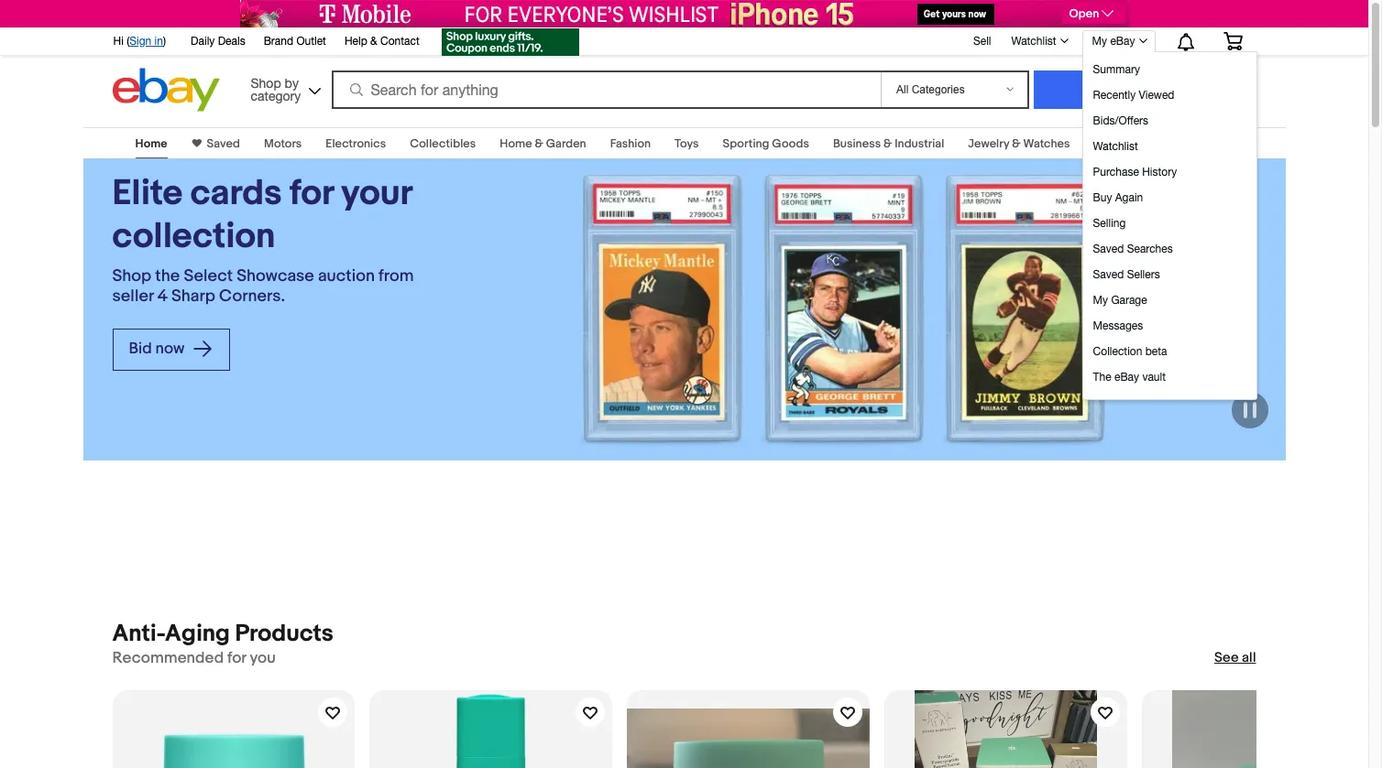 Task type: describe. For each thing, give the bounding box(es) containing it.
all
[[1242, 650, 1256, 668]]

bids/offers link
[[1089, 108, 1253, 134]]

help & contact link
[[345, 32, 420, 52]]

brand
[[264, 35, 293, 48]]

live
[[1123, 137, 1144, 151]]

help
[[345, 35, 367, 48]]

bid now
[[129, 340, 188, 358]]

buy
[[1093, 192, 1112, 204]]

buy again link
[[1089, 185, 1253, 211]]

daily deals link
[[191, 32, 245, 52]]

jewelry & watches link
[[968, 137, 1070, 151]]

anti-aging products
[[112, 621, 334, 649]]

industrial
[[895, 137, 944, 151]]

sporting
[[723, 137, 769, 151]]

0 horizontal spatial for
[[227, 650, 246, 668]]

shop by category button
[[242, 68, 325, 108]]

home for home & garden
[[500, 137, 532, 151]]

recommended for you element
[[112, 650, 276, 669]]

home & garden link
[[500, 137, 586, 151]]

recently
[[1093, 89, 1136, 102]]

from
[[379, 266, 414, 287]]

sporting goods
[[723, 137, 809, 151]]

the ebay vault link
[[1089, 365, 1253, 390]]

brand outlet link
[[264, 32, 326, 52]]

anti-
[[112, 621, 165, 649]]

sharp
[[171, 287, 215, 307]]

elite cards for your collection link
[[112, 172, 417, 259]]

see all link
[[1214, 650, 1256, 669]]

purchase history link
[[1089, 159, 1253, 185]]

the
[[155, 266, 180, 287]]

ebay live
[[1094, 137, 1144, 151]]

)
[[163, 35, 166, 48]]

(
[[127, 35, 129, 48]]

watchlist for right watchlist link
[[1093, 140, 1138, 153]]

cards
[[190, 172, 282, 215]]

collection
[[112, 215, 275, 258]]

sellers
[[1127, 269, 1160, 281]]

summary
[[1093, 63, 1140, 76]]

seller
[[112, 287, 154, 307]]

& for industrial
[[884, 137, 892, 151]]

collection beta link
[[1089, 339, 1253, 365]]

selling link
[[1089, 211, 1253, 236]]

shop by category banner
[[103, 23, 1257, 401]]

motors link
[[264, 137, 302, 151]]

collectibles
[[410, 137, 476, 151]]

category
[[251, 88, 301, 103]]

your shopping cart image
[[1222, 32, 1243, 50]]

fashion
[[610, 137, 651, 151]]

purchase history
[[1093, 166, 1177, 179]]

recently viewed link
[[1089, 82, 1253, 108]]

electronics
[[326, 137, 386, 151]]

sign
[[129, 35, 151, 48]]

bid now link
[[112, 329, 230, 371]]

viewed
[[1139, 89, 1175, 102]]

saved searches
[[1093, 243, 1173, 256]]

0 vertical spatial watchlist link
[[1001, 30, 1077, 52]]

for inside elite cards for your collection shop the select showcase auction from seller 4 sharp corners.
[[290, 172, 333, 215]]

home for home
[[135, 137, 167, 151]]

corners.
[[219, 287, 285, 307]]

my for my garage
[[1093, 294, 1108, 307]]

saved link
[[201, 137, 240, 151]]

hi ( sign in )
[[113, 35, 166, 48]]

ebay for the
[[1114, 371, 1139, 384]]

messages
[[1093, 320, 1143, 333]]

toys
[[675, 137, 699, 151]]

select
[[184, 266, 233, 287]]

by
[[285, 76, 299, 90]]

sign in link
[[129, 35, 163, 48]]

shop inside elite cards for your collection shop the select showcase auction from seller 4 sharp corners.
[[112, 266, 151, 287]]

bids/offers
[[1093, 115, 1149, 127]]

sell link
[[965, 34, 999, 47]]

ebay for my
[[1110, 35, 1135, 48]]

home & garden
[[500, 137, 586, 151]]

open button
[[1062, 4, 1125, 24]]

shop inside shop by category
[[251, 76, 281, 90]]

garden
[[546, 137, 586, 151]]

collection
[[1093, 346, 1142, 358]]

saved sellers
[[1093, 269, 1160, 281]]

brand outlet
[[264, 35, 326, 48]]



Task type: locate. For each thing, give the bounding box(es) containing it.
contact
[[380, 35, 420, 48]]

home
[[135, 137, 167, 151], [500, 137, 532, 151]]

get the coupon image
[[441, 28, 579, 56]]

now
[[155, 340, 185, 358]]

your
[[341, 172, 412, 215]]

saved
[[207, 137, 240, 151], [1093, 243, 1124, 256], [1093, 269, 1124, 281]]

my for my ebay
[[1092, 35, 1107, 48]]

ebay inside elite cards for your collection main content
[[1094, 137, 1120, 151]]

jewelry
[[968, 137, 1009, 151]]

watchlist for top watchlist link
[[1011, 35, 1056, 48]]

my down open button on the top of page
[[1092, 35, 1107, 48]]

& for contact
[[370, 35, 377, 48]]

my inside my garage link
[[1093, 294, 1108, 307]]

vault
[[1142, 371, 1166, 384]]

aging
[[165, 621, 230, 649]]

the ebay vault
[[1093, 371, 1166, 384]]

1 horizontal spatial for
[[290, 172, 333, 215]]

saved inside elite cards for your collection main content
[[207, 137, 240, 151]]

collection beta
[[1093, 346, 1167, 358]]

showcase
[[237, 266, 314, 287]]

electronics link
[[326, 137, 386, 151]]

4
[[157, 287, 168, 307]]

in
[[155, 35, 163, 48]]

for left you
[[227, 650, 246, 668]]

watchlist link up history
[[1089, 134, 1253, 159]]

0 vertical spatial for
[[290, 172, 333, 215]]

0 vertical spatial ebay
[[1110, 35, 1135, 48]]

1 horizontal spatial home
[[500, 137, 532, 151]]

my ebay
[[1092, 35, 1135, 48]]

shop
[[251, 76, 281, 90], [112, 266, 151, 287]]

& right help
[[370, 35, 377, 48]]

advertisement region
[[240, 0, 1129, 27]]

saved up my garage
[[1093, 269, 1124, 281]]

my garage link
[[1089, 288, 1253, 313]]

& right business
[[884, 137, 892, 151]]

outlet
[[296, 35, 326, 48]]

for down motors link
[[290, 172, 333, 215]]

& inside account navigation
[[370, 35, 377, 48]]

& left garden
[[535, 137, 543, 151]]

open
[[1069, 6, 1099, 21]]

business
[[833, 137, 881, 151]]

shop up seller on the top of page
[[112, 266, 151, 287]]

saved for saved sellers
[[1093, 269, 1124, 281]]

beta
[[1145, 346, 1167, 358]]

recommended for you
[[112, 650, 276, 668]]

elite
[[112, 172, 183, 215]]

selling
[[1093, 217, 1126, 230]]

garage
[[1111, 294, 1147, 307]]

deals
[[218, 35, 245, 48]]

1 vertical spatial watchlist
[[1093, 140, 1138, 153]]

my ebay link
[[1082, 30, 1155, 52]]

shop by category
[[251, 76, 301, 103]]

elite cards for your collection shop the select showcase auction from seller 4 sharp corners.
[[112, 172, 414, 307]]

sell
[[973, 34, 991, 47]]

recommended
[[112, 650, 224, 668]]

products
[[235, 621, 334, 649]]

saved up cards
[[207, 137, 240, 151]]

saved sellers link
[[1089, 262, 1253, 288]]

0 horizontal spatial watchlist link
[[1001, 30, 1077, 52]]

saved for saved
[[207, 137, 240, 151]]

& for garden
[[535, 137, 543, 151]]

1 vertical spatial my
[[1093, 294, 1108, 307]]

saved inside "link"
[[1093, 269, 1124, 281]]

ebay right the
[[1114, 371, 1139, 384]]

recently viewed
[[1093, 89, 1175, 102]]

2 vertical spatial saved
[[1093, 269, 1124, 281]]

saved searches link
[[1089, 236, 1253, 262]]

toys link
[[675, 137, 699, 151]]

help & contact
[[345, 35, 420, 48]]

ebay
[[1110, 35, 1135, 48], [1094, 137, 1120, 151], [1114, 371, 1139, 384]]

& for watches
[[1012, 137, 1021, 151]]

ebay live link
[[1094, 137, 1144, 151]]

1 vertical spatial saved
[[1093, 243, 1124, 256]]

1 home from the left
[[135, 137, 167, 151]]

0 vertical spatial watchlist
[[1011, 35, 1056, 48]]

my left garage
[[1093, 294, 1108, 307]]

ebay left "live"
[[1094, 137, 1120, 151]]

anti-aging products link
[[112, 621, 334, 649]]

2 vertical spatial ebay
[[1114, 371, 1139, 384]]

shop left by
[[251, 76, 281, 90]]

you
[[250, 650, 276, 668]]

sporting goods link
[[723, 137, 809, 151]]

none submit inside shop by category banner
[[1034, 71, 1188, 109]]

see all
[[1214, 650, 1256, 668]]

buy again
[[1093, 192, 1143, 204]]

for
[[290, 172, 333, 215], [227, 650, 246, 668]]

watchlist link down the open
[[1001, 30, 1077, 52]]

& right jewelry
[[1012, 137, 1021, 151]]

1 vertical spatial for
[[227, 650, 246, 668]]

1 vertical spatial shop
[[112, 266, 151, 287]]

daily
[[191, 35, 215, 48]]

ebay up summary
[[1110, 35, 1135, 48]]

0 horizontal spatial shop
[[112, 266, 151, 287]]

1 horizontal spatial shop
[[251, 76, 281, 90]]

jewelry & watches
[[968, 137, 1070, 151]]

0 vertical spatial shop
[[251, 76, 281, 90]]

auction
[[318, 266, 375, 287]]

the
[[1093, 371, 1111, 384]]

collectibles link
[[410, 137, 476, 151]]

home left garden
[[500, 137, 532, 151]]

None submit
[[1034, 71, 1188, 109]]

watchlist right sell
[[1011, 35, 1056, 48]]

fashion link
[[610, 137, 651, 151]]

saved down selling
[[1093, 243, 1124, 256]]

messages link
[[1089, 313, 1253, 339]]

1 vertical spatial watchlist link
[[1089, 134, 1253, 159]]

2 home from the left
[[500, 137, 532, 151]]

1 vertical spatial ebay
[[1094, 137, 1120, 151]]

1 horizontal spatial watchlist
[[1093, 140, 1138, 153]]

daily deals
[[191, 35, 245, 48]]

1 horizontal spatial watchlist link
[[1089, 134, 1253, 159]]

purchase
[[1093, 166, 1139, 179]]

0 horizontal spatial watchlist
[[1011, 35, 1056, 48]]

my inside my ebay link
[[1092, 35, 1107, 48]]

see
[[1214, 650, 1239, 668]]

0 horizontal spatial home
[[135, 137, 167, 151]]

0 vertical spatial saved
[[207, 137, 240, 151]]

0 vertical spatial my
[[1092, 35, 1107, 48]]

elite cards for your collection main content
[[0, 116, 1382, 769]]

again
[[1115, 192, 1143, 204]]

history
[[1142, 166, 1177, 179]]

goods
[[772, 137, 809, 151]]

watches
[[1023, 137, 1070, 151]]

my
[[1092, 35, 1107, 48], [1093, 294, 1108, 307]]

summary link
[[1089, 57, 1253, 82]]

saved for saved searches
[[1093, 243, 1124, 256]]

home up elite
[[135, 137, 167, 151]]

motors
[[264, 137, 302, 151]]

Search for anything text field
[[334, 72, 877, 107]]

watchlist up purchase
[[1093, 140, 1138, 153]]

account navigation
[[103, 23, 1257, 401]]



Task type: vqa. For each thing, say whether or not it's contained in the screenshot.
Like corresponding to $37.00
no



